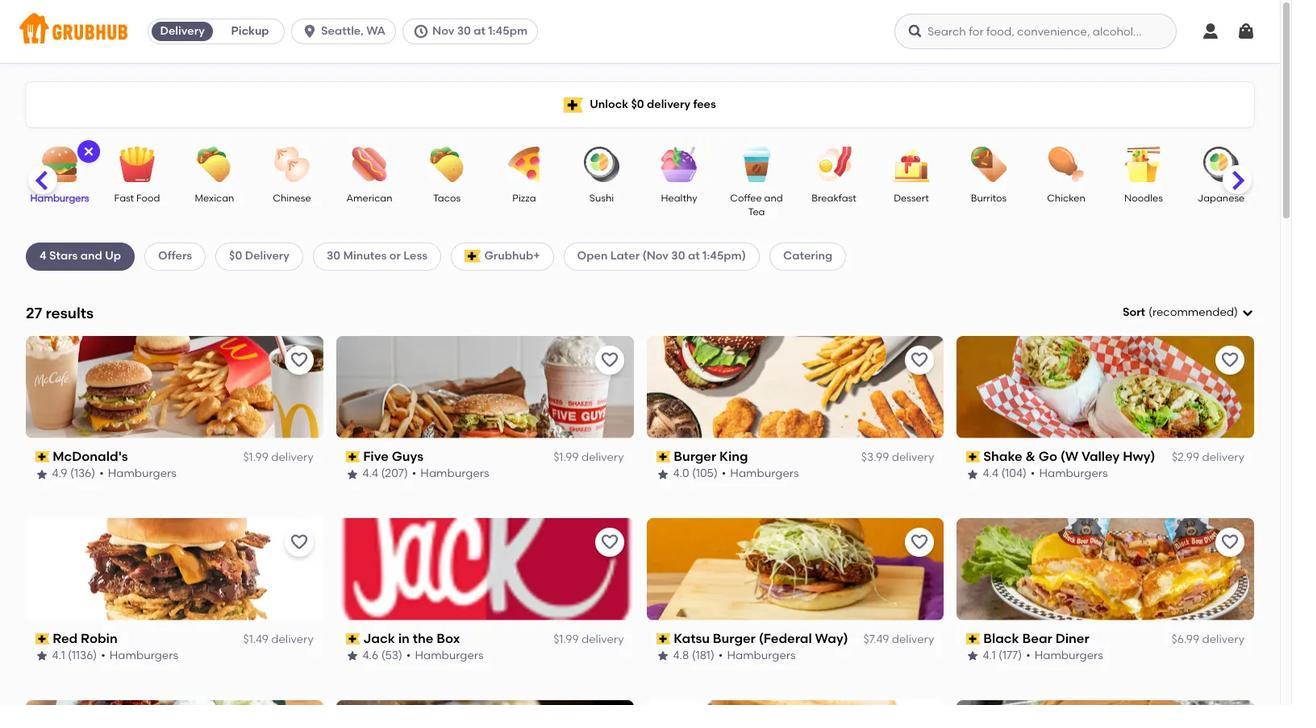 Task type: vqa. For each thing, say whether or not it's contained in the screenshot.


Task type: locate. For each thing, give the bounding box(es) containing it.
katsu burger (federal way) logo image
[[646, 518, 944, 621]]

• for shake & go (w valley hwy)
[[1031, 467, 1036, 481]]

svg image
[[1201, 22, 1220, 41], [1236, 22, 1256, 41], [302, 23, 318, 40], [907, 23, 923, 40], [82, 145, 95, 158], [1241, 307, 1254, 320]]

1 vertical spatial grubhub plus flag logo image
[[465, 250, 481, 263]]

jack in the box logo image
[[336, 518, 634, 621]]

seattle,
[[321, 24, 364, 38]]

delivery left "pickup"
[[160, 24, 205, 38]]

five
[[363, 449, 389, 464]]

star icon image left 4.1 (177)
[[966, 650, 979, 663]]

4.4 for shake & go (w valley hwy)
[[983, 467, 999, 481]]

healthy
[[661, 193, 697, 204]]

$7.49
[[863, 633, 889, 647]]

none field containing sort
[[1123, 305, 1254, 321]]

subscription pass image left burger king
[[656, 452, 670, 463]]

red
[[53, 631, 78, 647]]

• hamburgers down diner
[[1027, 649, 1104, 663]]

1 horizontal spatial and
[[764, 193, 783, 204]]

1 4.1 from the left
[[52, 649, 65, 663]]

recommended
[[1152, 306, 1234, 319]]

subscription pass image left 'katsu'
[[656, 634, 670, 645]]

0 horizontal spatial 4.4
[[363, 467, 378, 481]]

less
[[404, 249, 428, 263]]

mcdonald's logo image
[[26, 336, 323, 439]]

• for five guys
[[412, 467, 417, 481]]

Search for food, convenience, alcohol... search field
[[894, 14, 1177, 49]]

4.6
[[363, 649, 379, 663]]

save this restaurant image for shake & go (w valley hwy)
[[1220, 351, 1240, 370]]

hamburgers for katsu burger (federal way)
[[727, 649, 796, 663]]

1 vertical spatial delivery
[[245, 249, 290, 263]]

save this restaurant button for red robin
[[285, 528, 314, 557]]

hamburgers for shake & go (w valley hwy)
[[1040, 467, 1108, 481]]

30 left 'minutes'
[[327, 249, 341, 263]]

delivery down chinese
[[245, 249, 290, 263]]

subscription pass image left jack
[[346, 634, 360, 645]]

unlock $0 delivery fees
[[590, 97, 716, 111]]

save this restaurant button for five guys
[[595, 346, 624, 375]]

nov
[[432, 24, 454, 38]]

at left "1:45pm"
[[474, 24, 486, 38]]

30
[[457, 24, 471, 38], [327, 249, 341, 263], [671, 249, 685, 263]]

(105)
[[692, 467, 718, 481]]

• right (181)
[[719, 649, 723, 663]]

1 vertical spatial burger
[[713, 631, 756, 647]]

1 subscription pass image from the left
[[346, 452, 360, 463]]

$0 right offers
[[229, 249, 242, 263]]

$3.99 delivery
[[861, 451, 934, 465]]

subscription pass image left red
[[35, 634, 50, 645]]

0 vertical spatial grubhub plus flag logo image
[[564, 97, 583, 113]]

japanese image
[[1193, 147, 1249, 182]]

monster burger logo image
[[26, 701, 323, 706]]

hamburgers down box
[[415, 649, 484, 663]]

healthy image
[[651, 147, 707, 182]]

• hamburgers for katsu burger (federal way)
[[719, 649, 796, 663]]

2 4.1 from the left
[[983, 649, 996, 663]]

bear
[[1023, 631, 1053, 647]]

hamburgers down the katsu burger (federal way)
[[727, 649, 796, 663]]

at inside button
[[474, 24, 486, 38]]

delivery
[[160, 24, 205, 38], [245, 249, 290, 263]]

1 horizontal spatial 4.4
[[983, 467, 999, 481]]

subscription pass image for black bear diner
[[966, 634, 981, 645]]

hamburgers down "mcdonald's"
[[108, 467, 177, 481]]

4.1 down red
[[52, 649, 65, 663]]

subscription pass image for five guys
[[346, 452, 360, 463]]

0 horizontal spatial 4.1
[[52, 649, 65, 663]]

red robin
[[53, 631, 118, 647]]

1:45pm
[[488, 24, 528, 38]]

sushi
[[589, 193, 614, 204]]

save this restaurant image
[[600, 351, 619, 370], [1220, 351, 1240, 370], [1220, 533, 1240, 552]]

1 horizontal spatial 4.1
[[983, 649, 996, 663]]

the
[[413, 631, 434, 647]]

• hamburgers down "robin"
[[101, 649, 179, 663]]

burger up (181)
[[713, 631, 756, 647]]

fast
[[114, 193, 134, 204]]

star icon image for burger king
[[656, 468, 669, 481]]

• hamburgers down "mcdonald's"
[[100, 467, 177, 481]]

30 right the "(nov"
[[671, 249, 685, 263]]

• hamburgers down king
[[722, 467, 799, 481]]

• hamburgers for five guys
[[412, 467, 489, 481]]

chinese
[[273, 193, 311, 204]]

hamburgers down diner
[[1035, 649, 1104, 663]]

red robin logo image
[[26, 518, 323, 621]]

hwy)
[[1123, 449, 1156, 464]]

$1.99 delivery for jack in the box
[[553, 633, 624, 647]]

4.1
[[52, 649, 65, 663], [983, 649, 996, 663]]

hamburgers
[[30, 193, 89, 204], [108, 467, 177, 481], [421, 467, 489, 481], [730, 467, 799, 481], [1040, 467, 1108, 481], [110, 649, 179, 663], [415, 649, 484, 663], [727, 649, 796, 663], [1035, 649, 1104, 663]]

fast food image
[[109, 147, 165, 182]]

1 horizontal spatial delivery
[[245, 249, 290, 263]]

robin
[[81, 631, 118, 647]]

4.4 down shake
[[983, 467, 999, 481]]

seattle, wa button
[[291, 19, 402, 44]]

save this restaurant image
[[289, 351, 309, 370], [910, 351, 929, 370], [289, 533, 309, 552], [600, 533, 619, 552], [910, 533, 929, 552]]

• for black bear diner
[[1027, 649, 1031, 663]]

grubhub plus flag logo image
[[564, 97, 583, 113], [465, 250, 481, 263]]

$0 right unlock
[[631, 97, 644, 111]]

4.0 (105)
[[673, 467, 718, 481]]

valley
[[1082, 449, 1120, 464]]

• hamburgers for black bear diner
[[1027, 649, 1104, 663]]

• hamburgers for shake & go (w valley hwy)
[[1031, 467, 1108, 481]]

burger king logo image
[[646, 336, 944, 439]]

None field
[[1123, 305, 1254, 321]]

coffee
[[730, 193, 762, 204]]

• hamburgers for jack in the box
[[407, 649, 484, 663]]

delivery for katsu burger (federal way)
[[892, 633, 934, 647]]

• right "(53)"
[[407, 649, 411, 663]]

diner
[[1056, 631, 1090, 647]]

burritos image
[[961, 147, 1017, 182]]

• hamburgers
[[100, 467, 177, 481], [412, 467, 489, 481], [722, 467, 799, 481], [1031, 467, 1108, 481], [101, 649, 179, 663], [407, 649, 484, 663], [719, 649, 796, 663], [1027, 649, 1104, 663]]

4.9
[[52, 467, 68, 481]]

1 horizontal spatial grubhub plus flag logo image
[[564, 97, 583, 113]]

chicken
[[1047, 193, 1085, 204]]

delivery inside delivery button
[[160, 24, 205, 38]]

subscription pass image for red robin
[[35, 634, 50, 645]]

sort
[[1123, 306, 1145, 319]]

1 horizontal spatial $0
[[631, 97, 644, 111]]

$1.99 for jack in the box
[[553, 633, 579, 647]]

grubhub plus flag logo image for grubhub+
[[465, 250, 481, 263]]

svg image
[[413, 23, 429, 40]]

dessert image
[[883, 147, 940, 182]]

star icon image left 4.8
[[656, 650, 669, 663]]

star icon image left 4.4 (104) at the bottom right of page
[[966, 468, 979, 481]]

subscription pass image left "mcdonald's"
[[35, 452, 50, 463]]

(1136)
[[68, 649, 97, 663]]

4.4 for five guys
[[363, 467, 378, 481]]

save this restaurant image for katsu burger (federal way)
[[910, 533, 929, 552]]

0 horizontal spatial grubhub plus flag logo image
[[465, 250, 481, 263]]

0 vertical spatial at
[[474, 24, 486, 38]]

tea
[[748, 207, 765, 218]]

black bear diner logo image
[[957, 518, 1254, 621]]

star icon image left 4.4 (207)
[[346, 468, 359, 481]]

• for red robin
[[101, 649, 106, 663]]

• hamburgers down box
[[407, 649, 484, 663]]

)
[[1234, 306, 1238, 319]]

star icon image
[[35, 468, 48, 481], [346, 468, 359, 481], [656, 468, 669, 481], [966, 468, 979, 481], [35, 650, 48, 663], [346, 650, 359, 663], [656, 650, 669, 663], [966, 650, 979, 663]]

0 vertical spatial delivery
[[160, 24, 205, 38]]

katsu
[[674, 631, 710, 647]]

save this restaurant image for burger king
[[910, 351, 929, 370]]

(136)
[[71, 467, 96, 481]]

star icon image left 4.9
[[35, 468, 48, 481]]

• right '(136)' on the left bottom
[[100, 467, 104, 481]]

star icon image left 4.6
[[346, 650, 359, 663]]

$1.99 delivery for five guys
[[553, 451, 624, 465]]

hamburgers for jack in the box
[[415, 649, 484, 663]]

fast food
[[114, 193, 160, 204]]

0 horizontal spatial delivery
[[160, 24, 205, 38]]

grubhub plus flag logo image left grubhub+
[[465, 250, 481, 263]]

way)
[[815, 631, 848, 647]]

4.1 left the (177)
[[983, 649, 996, 663]]

hamburgers for five guys
[[421, 467, 489, 481]]

• down "robin"
[[101, 649, 106, 663]]

1 4.4 from the left
[[363, 467, 378, 481]]

• hamburgers for red robin
[[101, 649, 179, 663]]

at
[[474, 24, 486, 38], [688, 249, 700, 263]]

hamburgers for mcdonald's
[[108, 467, 177, 481]]

and left up
[[80, 249, 102, 263]]

• right (105)
[[722, 467, 726, 481]]

2 4.4 from the left
[[983, 467, 999, 481]]

• down &
[[1031, 467, 1036, 481]]

main navigation navigation
[[0, 0, 1280, 63]]

subscription pass image left shake
[[966, 452, 981, 463]]

burritos
[[971, 193, 1007, 204]]

1 vertical spatial $0
[[229, 249, 242, 263]]

0 horizontal spatial at
[[474, 24, 486, 38]]

0 horizontal spatial subscription pass image
[[346, 452, 360, 463]]

burger up 4.0 (105)
[[674, 449, 716, 464]]

hamburgers for burger king
[[730, 467, 799, 481]]

(177)
[[999, 649, 1023, 663]]

hamburgers down (w
[[1040, 467, 1108, 481]]

hamburgers down "robin"
[[110, 649, 179, 663]]

4.1 (177)
[[983, 649, 1023, 663]]

burger
[[674, 449, 716, 464], [713, 631, 756, 647]]

4.8 (181)
[[673, 649, 714, 663]]

go
[[1039, 449, 1058, 464]]

delivery for mcdonald's
[[271, 451, 314, 465]]

4.4 down five
[[363, 467, 378, 481]]

hamburgers down guys
[[421, 467, 489, 481]]

• right the (177)
[[1027, 649, 1031, 663]]

0 horizontal spatial and
[[80, 249, 102, 263]]

(181)
[[692, 649, 714, 663]]

star icon image for shake & go (w valley hwy)
[[966, 468, 979, 481]]

hamburgers down king
[[730, 467, 799, 481]]

•
[[100, 467, 104, 481], [412, 467, 417, 481], [722, 467, 726, 481], [1031, 467, 1036, 481], [101, 649, 106, 663], [407, 649, 411, 663], [719, 649, 723, 663], [1027, 649, 1031, 663]]

• hamburgers down guys
[[412, 467, 489, 481]]

0 vertical spatial burger
[[674, 449, 716, 464]]

4.4 (207)
[[363, 467, 408, 481]]

1 horizontal spatial at
[[688, 249, 700, 263]]

save this restaurant button
[[285, 346, 314, 375], [595, 346, 624, 375], [905, 346, 934, 375], [1215, 346, 1244, 375], [285, 528, 314, 557], [595, 528, 624, 557], [905, 528, 934, 557], [1215, 528, 1244, 557]]

• hamburgers down the katsu burger (federal way)
[[719, 649, 796, 663]]

star icon image left 4.1 (1136)
[[35, 650, 48, 663]]

or
[[389, 249, 401, 263]]

and
[[764, 193, 783, 204], [80, 249, 102, 263]]

0 vertical spatial and
[[764, 193, 783, 204]]

save this restaurant button for black bear diner
[[1215, 528, 1244, 557]]

subscription pass image
[[35, 452, 50, 463], [656, 452, 670, 463], [35, 634, 50, 645], [346, 634, 360, 645], [656, 634, 670, 645], [966, 634, 981, 645]]

star icon image for katsu burger (federal way)
[[656, 650, 669, 663]]

subscription pass image left black
[[966, 634, 981, 645]]

1 horizontal spatial subscription pass image
[[966, 452, 981, 463]]

• for jack in the box
[[407, 649, 411, 663]]

pickup button
[[216, 19, 284, 44]]

1 horizontal spatial 30
[[457, 24, 471, 38]]

food
[[136, 193, 160, 204]]

and up "tea"
[[764, 193, 783, 204]]

save this restaurant button for shake & go (w valley hwy)
[[1215, 346, 1244, 375]]

star icon image left 4.0
[[656, 468, 669, 481]]

(104)
[[1002, 467, 1027, 481]]

grubhub plus flag logo image left unlock
[[564, 97, 583, 113]]

$1.99
[[243, 451, 268, 465], [553, 451, 579, 465], [553, 633, 579, 647]]

delivery for jack in the box
[[581, 633, 624, 647]]

delivery for five guys
[[581, 451, 624, 465]]

in
[[398, 631, 410, 647]]

save this restaurant image for five guys
[[600, 351, 619, 370]]

five guys
[[363, 449, 424, 464]]

coffee and tea
[[730, 193, 783, 218]]

svg image inside field
[[1241, 307, 1254, 320]]

30 right nov
[[457, 24, 471, 38]]

• hamburgers down shake & go (w valley hwy)
[[1031, 467, 1108, 481]]

nov 30 at 1:45pm button
[[402, 19, 544, 44]]

at left the 1:45pm)
[[688, 249, 700, 263]]

2 subscription pass image from the left
[[966, 452, 981, 463]]

and inside coffee and tea
[[764, 193, 783, 204]]

30 minutes or less
[[327, 249, 428, 263]]

27 results
[[26, 304, 94, 322]]

subscription pass image
[[346, 452, 360, 463], [966, 452, 981, 463]]

burger madness seattle logo image
[[646, 701, 944, 706]]

• down guys
[[412, 467, 417, 481]]

$0 delivery
[[229, 249, 290, 263]]

subscription pass image left five
[[346, 452, 360, 463]]



Task type: describe. For each thing, give the bounding box(es) containing it.
2 horizontal spatial 30
[[671, 249, 685, 263]]

(w
[[1061, 449, 1079, 464]]

0 vertical spatial $0
[[631, 97, 644, 111]]

hamburgers down the hamburgers image
[[30, 193, 89, 204]]

hamburgers for black bear diner
[[1035, 649, 1104, 663]]

subscription pass image for katsu burger (federal way)
[[656, 634, 670, 645]]

$1.99 for five guys
[[553, 451, 579, 465]]

shake & go (w valley hwy)
[[984, 449, 1156, 464]]

&
[[1026, 449, 1036, 464]]

subscription pass image for mcdonald's
[[35, 452, 50, 463]]

breakfast image
[[806, 147, 862, 182]]

delivery button
[[148, 19, 216, 44]]

$7.49 delivery
[[863, 633, 934, 647]]

4.4 (104)
[[983, 467, 1027, 481]]

30 inside nov 30 at 1:45pm button
[[457, 24, 471, 38]]

0 horizontal spatial $0
[[229, 249, 242, 263]]

hamburgers for red robin
[[110, 649, 179, 663]]

mcdonald's
[[53, 449, 128, 464]]

jack
[[363, 631, 395, 647]]

unlock
[[590, 97, 628, 111]]

shake
[[984, 449, 1023, 464]]

star icon image for mcdonald's
[[35, 468, 48, 481]]

save this restaurant button for burger king
[[905, 346, 934, 375]]

pizza
[[512, 193, 536, 204]]

(federal
[[759, 631, 812, 647]]

american image
[[341, 147, 398, 182]]

4.8
[[673, 649, 689, 663]]

mexican image
[[186, 147, 243, 182]]

(nov
[[642, 249, 669, 263]]

sushi image
[[573, 147, 630, 182]]

grubhub plus flag logo image for unlock $0 delivery fees
[[564, 97, 583, 113]]

jack in the box
[[363, 631, 460, 647]]

minutes
[[343, 249, 387, 263]]

tacos image
[[419, 147, 475, 182]]

nov 30 at 1:45pm
[[432, 24, 528, 38]]

4.1 (1136)
[[52, 649, 97, 663]]

(53)
[[381, 649, 403, 663]]

offers
[[158, 249, 192, 263]]

catering
[[783, 249, 833, 263]]

pizza image
[[496, 147, 552, 182]]

$1.99 delivery for mcdonald's
[[243, 451, 314, 465]]

black bear diner
[[984, 631, 1090, 647]]

results
[[46, 304, 94, 322]]

1:45pm)
[[703, 249, 746, 263]]

breakfast
[[812, 193, 856, 204]]

4
[[40, 249, 47, 263]]

0 horizontal spatial 30
[[327, 249, 341, 263]]

delivery for shake & go (w valley hwy)
[[1202, 451, 1244, 465]]

open
[[577, 249, 608, 263]]

subscription pass image for jack in the box
[[346, 634, 360, 645]]

stars
[[49, 249, 78, 263]]

subscription pass image for burger king
[[656, 452, 670, 463]]

delivery for black bear diner
[[1202, 633, 1244, 647]]

star icon image for red robin
[[35, 650, 48, 663]]

4.1 for black bear diner
[[983, 649, 996, 663]]

mexican
[[195, 193, 234, 204]]

fees
[[693, 97, 716, 111]]

noodles
[[1124, 193, 1163, 204]]

black
[[984, 631, 1020, 647]]

shake & go (w valley hwy) logo image
[[957, 336, 1254, 439]]

27
[[26, 304, 42, 322]]

• hamburgers for mcdonald's
[[100, 467, 177, 481]]

american
[[346, 193, 392, 204]]

seattle, wa
[[321, 24, 386, 38]]

svg image inside seattle, wa button
[[302, 23, 318, 40]]

burger king
[[674, 449, 748, 464]]

• for katsu burger (federal way)
[[719, 649, 723, 663]]

$1.49 delivery
[[243, 633, 314, 647]]

chicken image
[[1038, 147, 1094, 182]]

4.9 (136)
[[52, 467, 96, 481]]

$6.99 delivery
[[1172, 633, 1244, 647]]

$1.99 for mcdonald's
[[243, 451, 268, 465]]

(
[[1149, 306, 1152, 319]]

save this restaurant image for red robin
[[289, 533, 309, 552]]

1 vertical spatial and
[[80, 249, 102, 263]]

delivery for burger king
[[892, 451, 934, 465]]

star icon image for five guys
[[346, 468, 359, 481]]

$6.99
[[1172, 633, 1199, 647]]

noodles image
[[1115, 147, 1172, 182]]

tacos
[[433, 193, 461, 204]]

4.6 (53)
[[363, 649, 403, 663]]

• hamburgers for burger king
[[722, 467, 799, 481]]

wa
[[366, 24, 386, 38]]

dessert
[[894, 193, 929, 204]]

save this restaurant image for black bear diner
[[1220, 533, 1240, 552]]

sort ( recommended )
[[1123, 306, 1238, 319]]

king
[[719, 449, 748, 464]]

guys
[[392, 449, 424, 464]]

$2.99 delivery
[[1172, 451, 1244, 465]]

coffee and tea image
[[728, 147, 785, 182]]

japanese
[[1198, 193, 1245, 204]]

save this restaurant image for jack in the box
[[600, 533, 619, 552]]

delivery for red robin
[[271, 633, 314, 647]]

4.0
[[673, 467, 689, 481]]

star icon image for jack in the box
[[346, 650, 359, 663]]

five guys logo image
[[336, 336, 634, 439]]

star icon image for black bear diner
[[966, 650, 979, 663]]

chinese image
[[264, 147, 320, 182]]

subscription pass image for shake & go (w valley hwy)
[[966, 452, 981, 463]]

save this restaurant button for katsu burger (federal way)
[[905, 528, 934, 557]]

1 vertical spatial at
[[688, 249, 700, 263]]

$1.49
[[243, 633, 268, 647]]

katsu burger (federal way)
[[674, 631, 848, 647]]

$2.99
[[1172, 451, 1199, 465]]

up
[[105, 249, 121, 263]]

hamburgers image
[[31, 147, 88, 182]]

save this restaurant button for mcdonald's
[[285, 346, 314, 375]]

katsu burger logo image
[[336, 701, 634, 706]]

• for mcdonald's
[[100, 467, 104, 481]]

save this restaurant image for mcdonald's
[[289, 351, 309, 370]]

4.1 for red robin
[[52, 649, 65, 663]]

save this restaurant button for jack in the box
[[595, 528, 624, 557]]

• for burger king
[[722, 467, 726, 481]]

pickup
[[231, 24, 269, 38]]

boss drive-in logo image
[[957, 701, 1254, 706]]

later
[[610, 249, 640, 263]]



